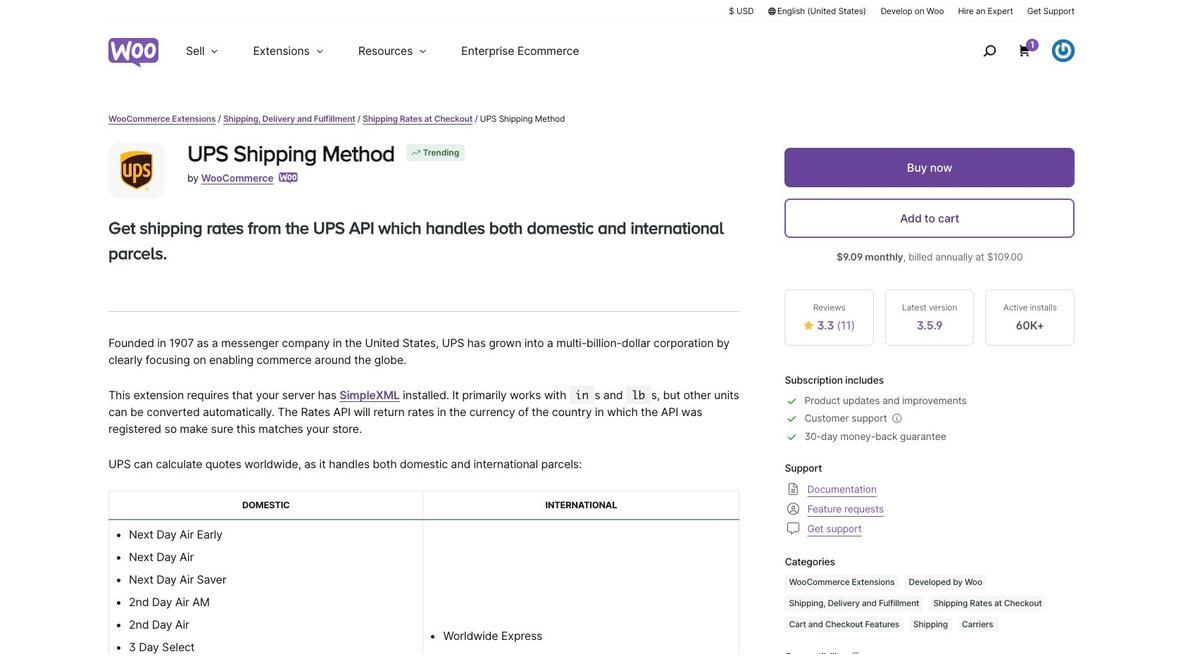 Task type: vqa. For each thing, say whether or not it's contained in the screenshot.
the bottommost Amazon
no



Task type: locate. For each thing, give the bounding box(es) containing it.
circle info image
[[849, 650, 863, 655]]

file lines image
[[785, 481, 802, 498]]

circle user image
[[785, 501, 802, 517]]



Task type: describe. For each thing, give the bounding box(es) containing it.
search image
[[979, 39, 1001, 62]]

message image
[[785, 520, 802, 537]]

product icon image
[[109, 142, 165, 199]]

breadcrumb element
[[109, 113, 1075, 125]]

arrow trend up image
[[410, 147, 422, 159]]

service navigation menu element
[[953, 28, 1075, 74]]

developed by woocommerce image
[[279, 173, 298, 184]]

open account menu image
[[1053, 39, 1075, 62]]



